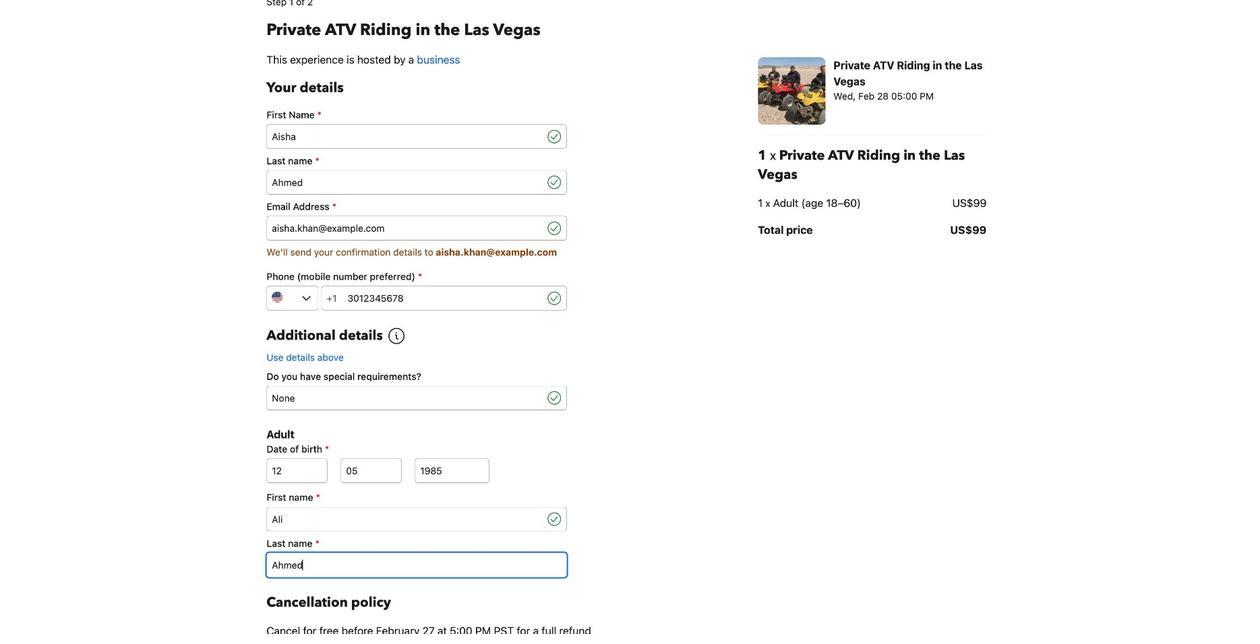 Task type: describe. For each thing, give the bounding box(es) containing it.
YYYY field
[[415, 459, 489, 483]]

mm field
[[341, 459, 402, 483]]



Task type: locate. For each thing, give the bounding box(es) containing it.
dd field
[[267, 459, 327, 483]]

Phone (mobile number preferred) telephone field
[[342, 287, 545, 311]]

None email field
[[267, 216, 545, 241]]

None field
[[267, 125, 545, 149], [267, 170, 545, 195], [267, 386, 545, 411], [267, 508, 545, 532], [267, 554, 567, 578], [267, 125, 545, 149], [267, 170, 545, 195], [267, 386, 545, 411], [267, 508, 545, 532], [267, 554, 567, 578]]



Task type: vqa. For each thing, say whether or not it's contained in the screenshot.
the YYYY field
yes



